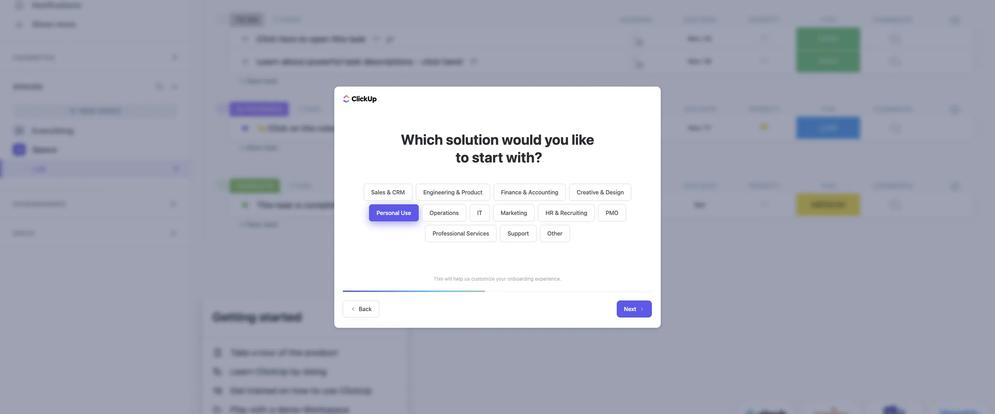 Task type: describe. For each thing, give the bounding box(es) containing it.
experience.
[[535, 276, 562, 282]]

pmo button
[[599, 204, 627, 221]]

would
[[502, 131, 542, 148]]

hr & recruiting
[[546, 210, 588, 216]]

engineering & product button
[[416, 184, 490, 201]]

crm
[[393, 189, 405, 196]]

& for creative
[[601, 189, 605, 196]]

help
[[454, 276, 464, 282]]

like
[[572, 131, 595, 148]]

personal use button
[[369, 204, 419, 221]]

& for engineering
[[457, 189, 461, 196]]

marketing
[[501, 210, 528, 216]]

personal
[[377, 210, 400, 216]]

& for finance
[[523, 189, 527, 196]]

& for sales
[[387, 189, 391, 196]]

support
[[508, 230, 529, 237]]

clickup logo image
[[343, 95, 377, 103]]

engineering & product
[[424, 189, 483, 196]]

next
[[625, 306, 637, 312]]

sales & crm
[[372, 189, 405, 196]]

& for hr
[[555, 210, 559, 216]]

support button
[[501, 225, 537, 242]]

it
[[478, 210, 483, 216]]

finance
[[501, 189, 522, 196]]



Task type: vqa. For each thing, say whether or not it's contained in the screenshot.
&
yes



Task type: locate. For each thing, give the bounding box(es) containing it.
services
[[467, 230, 490, 237]]

marketing button
[[494, 204, 535, 221]]

sales & crm button
[[364, 184, 413, 201]]

this will help us customize your onboarding experience.
[[434, 276, 562, 282]]

back button
[[343, 301, 380, 318]]

creative & design
[[577, 189, 624, 196]]

operations button
[[423, 204, 467, 221]]

professional services
[[433, 230, 490, 237]]

pmo
[[606, 210, 619, 216]]

& left product
[[457, 189, 461, 196]]

design
[[606, 189, 624, 196]]

you
[[545, 131, 569, 148]]

customize
[[472, 276, 495, 282]]

finance & accounting
[[501, 189, 559, 196]]

onboarding
[[508, 276, 534, 282]]

product
[[462, 189, 483, 196]]

sales
[[372, 189, 386, 196]]

which solution would you like to start with?
[[401, 131, 595, 165]]

other
[[548, 230, 563, 237]]

&
[[387, 189, 391, 196], [457, 189, 461, 196], [523, 189, 527, 196], [601, 189, 605, 196], [555, 210, 559, 216]]

& left crm
[[387, 189, 391, 196]]

to
[[456, 149, 469, 165]]

next button
[[617, 301, 653, 318]]

this
[[434, 276, 444, 282]]

professional
[[433, 230, 465, 237]]

& left design
[[601, 189, 605, 196]]

other button
[[540, 225, 570, 242]]

finance & accounting button
[[494, 184, 566, 201]]

start
[[472, 149, 504, 165]]

engineering
[[424, 189, 455, 196]]

recruiting
[[561, 210, 588, 216]]

will
[[445, 276, 452, 282]]

hr & recruiting button
[[539, 204, 595, 221]]

personal use
[[377, 210, 412, 216]]

professional services button
[[426, 225, 497, 242]]

your
[[497, 276, 507, 282]]

solution
[[446, 131, 499, 148]]

us
[[465, 276, 470, 282]]

back
[[359, 306, 372, 312]]

operations
[[430, 210, 459, 216]]

& right "finance"
[[523, 189, 527, 196]]

which
[[401, 131, 443, 148]]

hr
[[546, 210, 554, 216]]

use
[[401, 210, 412, 216]]

creative & design button
[[570, 184, 632, 201]]

accounting
[[529, 189, 559, 196]]

it button
[[470, 204, 490, 221]]

creative
[[577, 189, 599, 196]]

with?
[[507, 149, 543, 165]]

& right hr
[[555, 210, 559, 216]]



